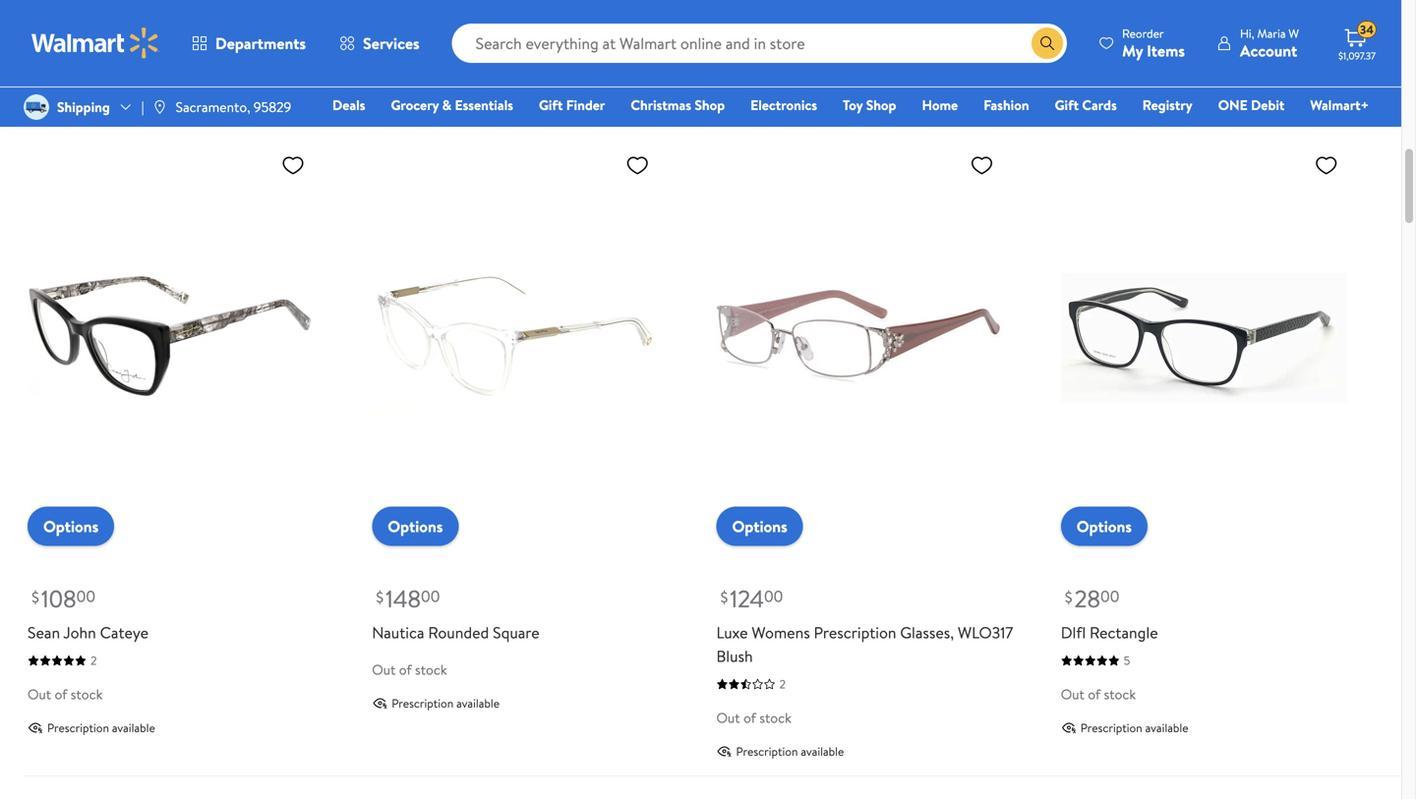 Task type: locate. For each thing, give the bounding box(es) containing it.
options link up $ 108 00
[[28, 507, 114, 547]]

options link
[[28, 507, 114, 547], [372, 507, 459, 547], [717, 507, 803, 547], [1061, 507, 1148, 547]]

home
[[922, 95, 958, 115]]

prescription available for prescription available image
[[736, 76, 844, 93]]

gift left cards
[[1055, 95, 1079, 115]]

wlo317
[[958, 622, 1013, 644]]

prescription for prescription available icon underneath dlfl
[[1081, 720, 1143, 737]]

sean
[[28, 622, 60, 644]]

prescription available
[[1081, 53, 1189, 69], [47, 76, 155, 93], [392, 76, 500, 93], [736, 76, 844, 93], [392, 696, 500, 712], [47, 720, 155, 737], [1081, 720, 1189, 737], [736, 744, 844, 760]]

shop right toy on the right top
[[866, 95, 897, 115]]

walmart+
[[1311, 95, 1369, 115]]

2 down womens
[[780, 676, 786, 693]]

one
[[1218, 95, 1248, 115]]

rectangle
[[1090, 622, 1158, 644]]

&
[[442, 95, 452, 115]]

1 vertical spatial 2
[[90, 653, 97, 669]]

options link up "$ 28 00"
[[1061, 507, 1148, 547]]

00 up womens
[[764, 586, 783, 607]]

prescription for prescription available icon on top of deals link on the left of the page
[[392, 76, 454, 93]]

gift inside "gift finder" link
[[539, 95, 563, 115]]

2 00 from the left
[[421, 586, 440, 607]]

1 00 from the left
[[76, 586, 95, 607]]

of up electronics
[[744, 41, 756, 61]]

out of stock down nautica
[[372, 661, 447, 680]]

00 inside $ 108 00
[[76, 586, 95, 607]]

stock down nautica rounded square
[[415, 661, 447, 680]]

00 inside "$ 28 00"
[[1101, 586, 1120, 607]]

dlfl rectangle image
[[1061, 145, 1346, 531]]

prescription available for prescription available icon below blush
[[736, 744, 844, 760]]

00 for 28
[[1101, 586, 1120, 607]]

available for prescription available icon on top of deals link on the left of the page
[[457, 76, 500, 93]]

toy shop link
[[834, 94, 905, 116]]

sacramento, 95829
[[176, 97, 291, 117]]

my
[[1122, 40, 1143, 61]]

luxe womens prescription glasses, wlo317 blush
[[717, 622, 1013, 667]]

0 horizontal spatial shop
[[695, 95, 725, 115]]

out
[[1061, 18, 1085, 37], [28, 41, 51, 61], [372, 41, 396, 61], [717, 41, 740, 61], [372, 661, 396, 680], [28, 685, 51, 704], [1061, 685, 1085, 704], [717, 709, 740, 728]]

$ 28 00
[[1065, 583, 1120, 616]]

$ 124 00
[[721, 583, 783, 616]]

gift cards link
[[1046, 94, 1126, 116]]

prescription available image down blush
[[717, 744, 732, 760]]

prescription inside luxe womens prescription glasses, wlo317 blush
[[814, 622, 897, 644]]

options up $ 148 00
[[388, 516, 443, 538]]

available
[[1146, 53, 1189, 69], [112, 76, 155, 93], [457, 76, 500, 93], [801, 76, 844, 93], [457, 696, 500, 712], [112, 720, 155, 737], [1146, 720, 1189, 737], [801, 744, 844, 760]]

options link for 28
[[1061, 507, 1148, 547]]

options
[[43, 516, 99, 538], [388, 516, 443, 538], [732, 516, 788, 538], [1077, 516, 1132, 538]]

148
[[386, 583, 421, 616]]

 image
[[152, 99, 168, 115]]

of down blush
[[744, 709, 756, 728]]

$ inside $ 108 00
[[31, 587, 39, 608]]

2 shop from the left
[[866, 95, 897, 115]]

shipping
[[57, 97, 110, 117]]

gift
[[539, 95, 563, 115], [1055, 95, 1079, 115]]

1 horizontal spatial shop
[[866, 95, 897, 115]]

add to favorites list, luxe womens prescription glasses, wlo317 blush image
[[970, 153, 994, 178]]

prescription for prescription available icon underneath walmart image
[[47, 76, 109, 93]]

124
[[730, 583, 764, 616]]

home link
[[913, 94, 967, 116]]

essentials
[[455, 95, 513, 115]]

2 gift from the left
[[1055, 95, 1079, 115]]

3 $ from the left
[[721, 587, 728, 608]]

00 up nautica rounded square
[[421, 586, 440, 607]]

stock down 5
[[1104, 685, 1136, 704]]

2 $ from the left
[[376, 587, 384, 608]]

00 up "dlfl rectangle"
[[1101, 586, 1120, 607]]

out of stock up grocery
[[372, 41, 447, 61]]

$ left 28
[[1065, 587, 1073, 608]]

$ 108 00
[[31, 583, 95, 616]]

christmas
[[631, 95, 692, 115]]

4 00 from the left
[[1101, 586, 1120, 607]]

maria
[[1258, 25, 1286, 42]]

gift for gift finder
[[539, 95, 563, 115]]

options up "$ 28 00"
[[1077, 516, 1132, 538]]

2 options link from the left
[[372, 507, 459, 547]]

stock up 'my'
[[1104, 18, 1136, 37]]

prescription available image down sean
[[28, 721, 43, 736]]

debit
[[1251, 95, 1285, 115]]

108
[[41, 583, 76, 616]]

gift cards
[[1055, 95, 1117, 115]]

1 options from the left
[[43, 516, 99, 538]]

prescription available image down walmart image
[[28, 77, 43, 93]]

$ inside $ 124 00
[[721, 587, 728, 608]]

prescription for prescription available icon under nautica
[[392, 696, 454, 712]]

$
[[31, 587, 39, 608], [376, 587, 384, 608], [721, 587, 728, 608], [1065, 587, 1073, 608]]

registry link
[[1134, 94, 1202, 116]]

3 00 from the left
[[764, 586, 783, 607]]

electronics
[[751, 95, 817, 115]]

one debit link
[[1210, 94, 1294, 116]]

toy
[[843, 95, 863, 115]]

out of stock
[[1061, 18, 1136, 37], [28, 41, 103, 61], [372, 41, 447, 61], [717, 41, 792, 61], [372, 661, 447, 680], [28, 685, 103, 704], [1061, 685, 1136, 704], [717, 709, 792, 728]]

square
[[493, 622, 540, 644]]

1 gift from the left
[[539, 95, 563, 115]]

$ left 108
[[31, 587, 39, 608]]

options link for 108
[[28, 507, 114, 547]]

$ left 148
[[376, 587, 384, 608]]

out of stock down blush
[[717, 709, 792, 728]]

2 for 124
[[780, 676, 786, 693]]

1 options link from the left
[[28, 507, 114, 547]]

 image
[[24, 94, 49, 120]]

prescription available for prescription available icon underneath walmart image
[[47, 76, 155, 93]]

2 vertical spatial 2
[[780, 676, 786, 693]]

available for prescription available icon underneath walmart image
[[112, 76, 155, 93]]

options link up $ 124 00
[[717, 507, 803, 547]]

$ inside "$ 28 00"
[[1065, 587, 1073, 608]]

1 $ from the left
[[31, 587, 39, 608]]

0 horizontal spatial gift
[[539, 95, 563, 115]]

add to favorites list, nautica rounded square image
[[626, 153, 649, 178]]

nautica rounded square image
[[372, 145, 657, 531]]

options up $ 124 00
[[732, 516, 788, 538]]

2 options from the left
[[388, 516, 443, 538]]

gift inside "link"
[[1055, 95, 1079, 115]]

shop
[[695, 95, 725, 115], [866, 95, 897, 115]]

christmas shop link
[[622, 94, 734, 116]]

prescription
[[1081, 53, 1143, 69], [47, 76, 109, 93], [392, 76, 454, 93], [736, 76, 798, 93], [814, 622, 897, 644], [392, 696, 454, 712], [47, 720, 109, 737], [1081, 720, 1143, 737], [736, 744, 798, 760]]

3 options link from the left
[[717, 507, 803, 547]]

00
[[76, 586, 95, 607], [421, 586, 440, 607], [764, 586, 783, 607], [1101, 586, 1120, 607]]

prescription available image down dlfl
[[1061, 721, 1077, 736]]

of
[[1088, 18, 1101, 37], [55, 41, 67, 61], [399, 41, 412, 61], [744, 41, 756, 61], [399, 661, 412, 680], [55, 685, 67, 704], [1088, 685, 1101, 704], [744, 709, 756, 728]]

walmart image
[[31, 28, 159, 59]]

$ left 124
[[721, 587, 728, 608]]

$ inside $ 148 00
[[376, 587, 384, 608]]

1 shop from the left
[[695, 95, 725, 115]]

1 horizontal spatial gift
[[1055, 95, 1079, 115]]

stock up "shipping"
[[71, 41, 103, 61]]

shop for christmas shop
[[695, 95, 725, 115]]

reorder my items
[[1122, 25, 1185, 61]]

account
[[1240, 40, 1298, 61]]

prescription available for prescription available icon on top of deals link on the left of the page
[[392, 76, 500, 93]]

3 options from the left
[[732, 516, 788, 538]]

4 options link from the left
[[1061, 507, 1148, 547]]

out of stock up prescription available image
[[717, 41, 792, 61]]

options for 108
[[43, 516, 99, 538]]

available for prescription available icon underneath dlfl
[[1146, 720, 1189, 737]]

reorder
[[1122, 25, 1164, 42]]

options for 124
[[732, 516, 788, 538]]

4 options from the left
[[1077, 516, 1132, 538]]

shop down prescription available image
[[695, 95, 725, 115]]

00 for 124
[[764, 586, 783, 607]]

options up $ 108 00
[[43, 516, 99, 538]]

stock
[[1104, 18, 1136, 37], [71, 41, 103, 61], [415, 41, 447, 61], [760, 41, 792, 61], [415, 661, 447, 680], [71, 685, 103, 704], [1104, 685, 1136, 704], [760, 709, 792, 728]]

prescription for prescription available icon below blush
[[736, 744, 798, 760]]

stock up electronics
[[760, 41, 792, 61]]

$ for 148
[[376, 587, 384, 608]]

available for prescription available icon underneath sean
[[112, 720, 155, 737]]

dlfl rectangle
[[1061, 622, 1158, 644]]

prescription available image
[[717, 77, 732, 93]]

prescription available image
[[1061, 53, 1077, 69], [28, 77, 43, 93], [372, 77, 388, 93], [372, 696, 388, 712], [28, 721, 43, 736], [1061, 721, 1077, 736], [717, 744, 732, 760]]

walmart+ link
[[1302, 94, 1378, 116]]

hi,
[[1240, 25, 1255, 42]]

deals link
[[324, 94, 374, 116]]

of up "shipping"
[[55, 41, 67, 61]]

options link up $ 148 00
[[372, 507, 459, 547]]

2
[[780, 9, 786, 26], [90, 653, 97, 669], [780, 676, 786, 693]]

00 for 148
[[421, 586, 440, 607]]

sean john cateye
[[28, 622, 149, 644]]

00 up sean john cateye
[[76, 586, 95, 607]]

4 $ from the left
[[1065, 587, 1073, 608]]

electronics link
[[742, 94, 826, 116]]

options for 148
[[388, 516, 443, 538]]

2 down sean john cateye
[[90, 653, 97, 669]]

2 up electronics
[[780, 9, 786, 26]]

gift left finder
[[539, 95, 563, 115]]

services
[[363, 32, 420, 54]]

00 inside $ 124 00
[[764, 586, 783, 607]]

add to favorites list, sean john cateye image
[[281, 153, 305, 178]]

00 inside $ 148 00
[[421, 586, 440, 607]]



Task type: vqa. For each thing, say whether or not it's contained in the screenshot.
the bottom "in"
no



Task type: describe. For each thing, give the bounding box(es) containing it.
one debit
[[1218, 95, 1285, 115]]

departments
[[215, 32, 306, 54]]

w
[[1289, 25, 1299, 42]]

luxe womens prescription glasses, wlo317 blush image
[[717, 145, 1002, 531]]

$ 148 00
[[376, 583, 440, 616]]

out of stock down john
[[28, 685, 103, 704]]

prescription available for prescription available icon over "gift cards"
[[1081, 53, 1189, 69]]

$ for 108
[[31, 587, 39, 608]]

34
[[1360, 21, 1374, 38]]

fashion link
[[975, 94, 1038, 116]]

prescription available for prescription available icon under nautica
[[392, 696, 500, 712]]

stock down womens
[[760, 709, 792, 728]]

sean john cateye image
[[28, 145, 313, 531]]

cateye
[[100, 622, 149, 644]]

prescription available image down nautica
[[372, 696, 388, 712]]

$ for 28
[[1065, 587, 1073, 608]]

gift for gift cards
[[1055, 95, 1079, 115]]

available for prescription available icon below blush
[[801, 744, 844, 760]]

available for prescription available icon under nautica
[[457, 696, 500, 712]]

dlfl
[[1061, 622, 1086, 644]]

search icon image
[[1040, 35, 1056, 51]]

departments button
[[175, 20, 323, 67]]

blush
[[717, 646, 753, 667]]

available for prescription available image
[[801, 76, 844, 93]]

toy shop
[[843, 95, 897, 115]]

glasses,
[[900, 622, 954, 644]]

fashion
[[984, 95, 1029, 115]]

registry
[[1143, 95, 1193, 115]]

out of stock up 'my'
[[1061, 18, 1136, 37]]

grocery & essentials
[[391, 95, 513, 115]]

28
[[1075, 583, 1101, 616]]

christmas shop
[[631, 95, 725, 115]]

services button
[[323, 20, 436, 67]]

5
[[1124, 653, 1131, 669]]

$1,097.37
[[1339, 49, 1376, 62]]

of left reorder
[[1088, 18, 1101, 37]]

nautica rounded square
[[372, 622, 540, 644]]

00 for 108
[[76, 586, 95, 607]]

options link for 124
[[717, 507, 803, 547]]

deals
[[333, 95, 365, 115]]

prescription available for prescription available icon underneath sean
[[47, 720, 155, 737]]

out of stock up "shipping"
[[28, 41, 103, 61]]

of down nautica
[[399, 661, 412, 680]]

stock up &
[[415, 41, 447, 61]]

gift finder
[[539, 95, 605, 115]]

prescription for prescription available icon underneath sean
[[47, 720, 109, 737]]

$ for 124
[[721, 587, 728, 608]]

hi, maria w account
[[1240, 25, 1299, 61]]

grocery
[[391, 95, 439, 115]]

options for 28
[[1077, 516, 1132, 538]]

luxe
[[717, 622, 748, 644]]

prescription available image up deals link on the left of the page
[[372, 77, 388, 93]]

finder
[[566, 95, 605, 115]]

womens
[[752, 622, 810, 644]]

|
[[141, 97, 144, 117]]

add to favorites list, dlfl rectangle image
[[1315, 153, 1339, 178]]

items
[[1147, 40, 1185, 61]]

Walmart Site-Wide search field
[[452, 24, 1067, 63]]

prescription available image up "gift cards"
[[1061, 53, 1077, 69]]

out of stock down 5
[[1061, 685, 1136, 704]]

sacramento,
[[176, 97, 250, 117]]

gift finder link
[[530, 94, 614, 116]]

of down sean
[[55, 685, 67, 704]]

john
[[63, 622, 96, 644]]

prescription available for prescription available icon underneath dlfl
[[1081, 720, 1189, 737]]

grocery & essentials link
[[382, 94, 522, 116]]

stock down sean john cateye
[[71, 685, 103, 704]]

options link for 148
[[372, 507, 459, 547]]

prescription for prescription available icon over "gift cards"
[[1081, 53, 1143, 69]]

of up grocery
[[399, 41, 412, 61]]

available for prescription available icon over "gift cards"
[[1146, 53, 1189, 69]]

shop for toy shop
[[866, 95, 897, 115]]

95829
[[254, 97, 291, 117]]

rounded
[[428, 622, 489, 644]]

of down "dlfl rectangle"
[[1088, 685, 1101, 704]]

cards
[[1082, 95, 1117, 115]]

nautica
[[372, 622, 424, 644]]

Search search field
[[452, 24, 1067, 63]]

prescription for prescription available image
[[736, 76, 798, 93]]

0 vertical spatial 2
[[780, 9, 786, 26]]

2 for 108
[[90, 653, 97, 669]]



